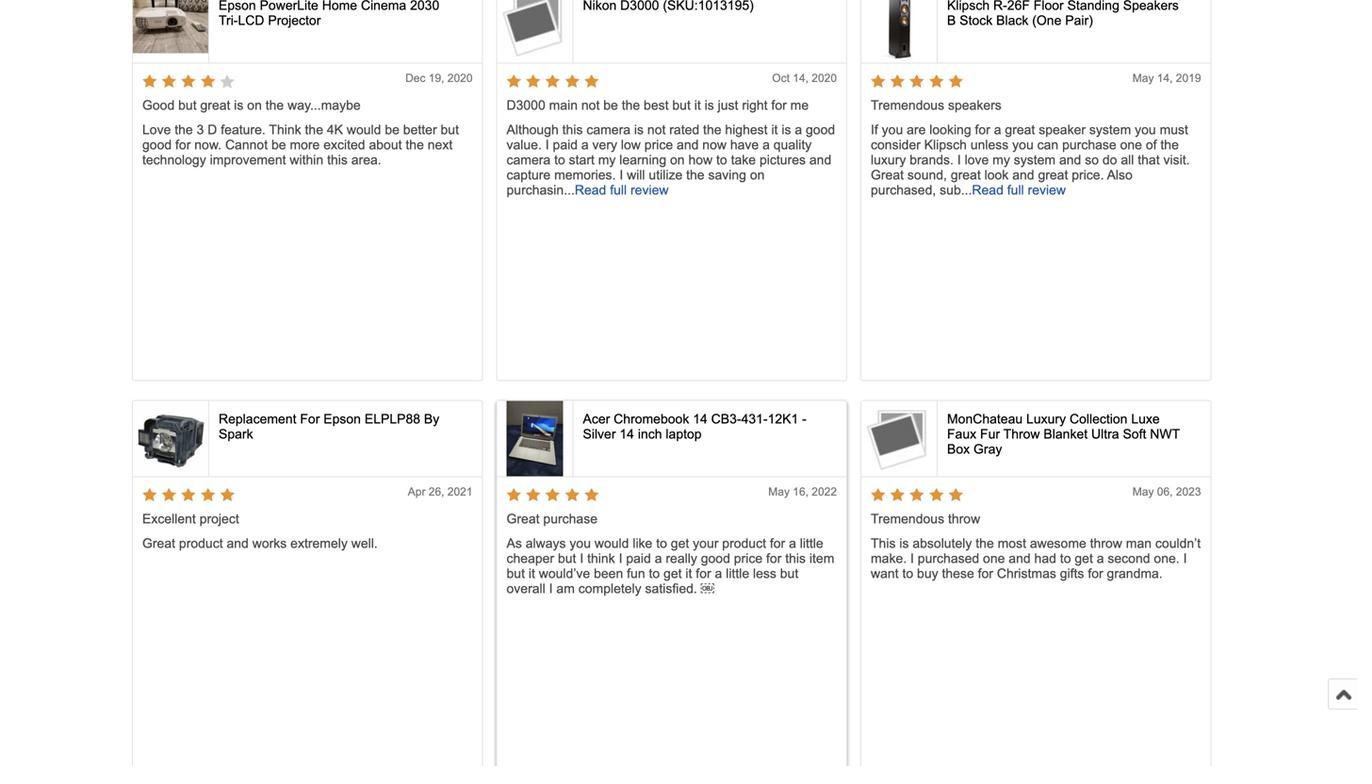 Task type: locate. For each thing, give the bounding box(es) containing it.
couldn't
[[1156, 537, 1201, 551]]

and right look
[[1013, 168, 1035, 182]]

main
[[549, 98, 578, 113]]

good down love
[[142, 138, 172, 152]]

but right less
[[781, 567, 799, 581]]

0 vertical spatial system
[[1090, 123, 1132, 137]]

5 stars image up main at the left of the page
[[507, 75, 601, 91]]

full down look
[[1008, 183, 1025, 198]]

2 vertical spatial great
[[142, 537, 175, 551]]

silver
[[583, 427, 616, 442]]

0 horizontal spatial my
[[599, 153, 616, 167]]

and down "quality"
[[810, 153, 832, 167]]

1 horizontal spatial would
[[595, 537, 629, 551]]

a inside this is absolutely the most awesome throw man couldn't make. i purchased one and had to get a second one. i want to buy these for christmas gifts for grandma.
[[1097, 552, 1105, 566]]

rated
[[670, 123, 700, 137]]

are
[[907, 123, 926, 137]]

extremely
[[291, 537, 348, 551]]

2020 right 19,
[[448, 72, 473, 84]]

good up "quality"
[[806, 123, 836, 137]]

1 vertical spatial throw
[[1091, 537, 1123, 551]]

0 horizontal spatial 14,
[[793, 72, 809, 84]]

do
[[1103, 153, 1118, 167]]

sub
[[940, 183, 962, 198]]

the left best
[[622, 98, 640, 113]]

1 horizontal spatial epson
[[324, 412, 361, 427]]

2 full from the left
[[1008, 183, 1025, 198]]

you inside as always you would like to get your product for a little cheaper but i think i paid a really good price for this item but it would've been fun to get it for a little less but overall i am completely satisfied. ￼
[[570, 537, 591, 551]]

satisfied.
[[646, 582, 698, 596]]

1 vertical spatial camera
[[507, 153, 551, 167]]

5 stars image up excellent project
[[142, 489, 236, 505]]

read for and
[[973, 183, 1004, 198]]

0 horizontal spatial read full review link
[[575, 183, 669, 198]]

for inside love the 3 d feature. think the 4k would be better but good for now. cannot be more excited about the next technology improvement within this area.
[[175, 138, 191, 152]]

speakers
[[949, 98, 1002, 113]]

0 horizontal spatial would
[[347, 123, 381, 137]]

14 left inch
[[620, 427, 635, 442]]

i
[[546, 138, 549, 152], [958, 153, 962, 167], [620, 168, 623, 182], [580, 552, 584, 566], [619, 552, 623, 566], [911, 552, 915, 566], [1184, 552, 1188, 566], [549, 582, 553, 596]]

14 up the laptop
[[693, 412, 708, 427]]

system up do
[[1090, 123, 1132, 137]]

be up about
[[385, 123, 400, 137]]

right
[[742, 98, 768, 113]]

utilize
[[649, 168, 683, 182]]

0 vertical spatial great
[[871, 168, 904, 182]]

... down memories.
[[564, 183, 575, 198]]

0 vertical spatial on
[[247, 98, 262, 113]]

it up "quality"
[[772, 123, 778, 137]]

one inside this is absolutely the most awesome throw man couldn't make. i purchased one and had to get a second one. i want to buy these for christmas gifts for grandma.
[[984, 552, 1006, 566]]

5 stars image up tremendous speakers
[[871, 75, 965, 91]]

the down better
[[406, 138, 424, 152]]

2 vertical spatial good
[[701, 552, 731, 566]]

1 my from the left
[[599, 153, 616, 167]]

1 vertical spatial paid
[[626, 552, 651, 566]]

great down excellent
[[142, 537, 175, 551]]

cinema
[[361, 0, 407, 13]]

love
[[965, 153, 989, 167]]

klipsch inside klipsch r-26f floor standing speakers b stock black (one pair)
[[948, 0, 990, 13]]

0 horizontal spatial ...
[[564, 183, 575, 198]]

get inside this is absolutely the most awesome throw man couldn't make. i purchased one and had to get a second one. i want to buy these for christmas gifts for grandma.
[[1075, 552, 1094, 566]]

one inside if you are looking for a great speaker system you must consider klipsch unless you can purchase one of the luxury brands. i love my system and so do all that visit. great sound, great look and great price. also purchased, sub
[[1121, 138, 1143, 152]]

more
[[290, 138, 320, 152]]

be down the think
[[272, 138, 286, 152]]

the
[[266, 98, 284, 113], [622, 98, 640, 113], [175, 123, 193, 137], [305, 123, 323, 137], [703, 123, 722, 137], [406, 138, 424, 152], [1161, 138, 1180, 152], [687, 168, 705, 182], [976, 537, 995, 551]]

2 vertical spatial this
[[786, 552, 806, 566]]

d3000
[[507, 98, 546, 113]]

2 14, from the left
[[1158, 72, 1173, 84]]

cheaper
[[507, 552, 555, 566]]

read down look
[[973, 183, 1004, 198]]

1 horizontal spatial not
[[648, 123, 666, 137]]

review down can
[[1028, 183, 1066, 198]]

paid inside although this camera is not rated the highest it is a good value. i paid a very low price and now have a quality camera to start my learning on how to take pictures and capture memories. i will utilize the saving on purchasin
[[553, 138, 578, 152]]

review for price.
[[1028, 183, 1066, 198]]

product
[[179, 537, 223, 551], [723, 537, 767, 551]]

1 horizontal spatial 14,
[[1158, 72, 1173, 84]]

0 horizontal spatial one
[[984, 552, 1006, 566]]

26,
[[429, 486, 445, 498]]

standing
[[1068, 0, 1120, 13]]

0 vertical spatial be
[[604, 98, 618, 113]]

great up as
[[507, 512, 540, 527]]

learning
[[620, 153, 667, 167]]

is up "quality"
[[782, 123, 792, 137]]

1 vertical spatial would
[[595, 537, 629, 551]]

purchase inside if you are looking for a great speaker system you must consider klipsch unless you can purchase one of the luxury brands. i love my system and so do all that visit. great sound, great look and great price. also purchased, sub
[[1063, 138, 1117, 152]]

great inside if you are looking for a great speaker system you must consider klipsch unless you can purchase one of the luxury brands. i love my system and so do all that visit. great sound, great look and great price. also purchased, sub
[[871, 168, 904, 182]]

my down very
[[599, 153, 616, 167]]

0 vertical spatial good
[[806, 123, 836, 137]]

i left "love"
[[958, 153, 962, 167]]

great down luxury
[[871, 168, 904, 182]]

on
[[247, 98, 262, 113], [670, 153, 685, 167], [750, 168, 765, 182]]

5 stars image
[[507, 75, 601, 91], [871, 75, 965, 91], [142, 489, 236, 505], [507, 489, 601, 505], [871, 489, 965, 505]]

system
[[1090, 123, 1132, 137], [1014, 153, 1056, 167]]

￼
[[701, 582, 714, 596]]

14, left 2019
[[1158, 72, 1173, 84]]

19,
[[429, 72, 445, 84]]

1 horizontal spatial my
[[993, 153, 1011, 167]]

0 vertical spatial tremendous
[[871, 98, 945, 113]]

all
[[1121, 153, 1135, 167]]

nwt
[[1151, 427, 1180, 442]]

a up the start
[[582, 138, 589, 152]]

1 horizontal spatial purchase
[[1063, 138, 1117, 152]]

0 vertical spatial throw
[[949, 512, 981, 527]]

1 full from the left
[[610, 183, 627, 198]]

1 vertical spatial system
[[1014, 153, 1056, 167]]

2 tremendous from the top
[[871, 512, 945, 527]]

0 horizontal spatial on
[[247, 98, 262, 113]]

2 horizontal spatial good
[[806, 123, 836, 137]]

quality
[[774, 138, 812, 152]]

great for great product and works extremely well.
[[142, 537, 175, 551]]

review for will
[[631, 183, 669, 198]]

am
[[557, 582, 575, 596]]

1 horizontal spatial be
[[385, 123, 400, 137]]

this down excited
[[327, 153, 348, 167]]

brands.
[[910, 153, 954, 167]]

you up think
[[570, 537, 591, 551]]

is right this
[[900, 537, 909, 551]]

2 vertical spatial be
[[272, 138, 286, 152]]

1 horizontal spatial 2020
[[812, 72, 837, 84]]

good down your
[[701, 552, 731, 566]]

just
[[718, 98, 739, 113]]

oct
[[773, 72, 790, 84]]

2 review from the left
[[1028, 183, 1066, 198]]

one up all
[[1121, 138, 1143, 152]]

your
[[693, 537, 719, 551]]

read down memories.
[[575, 183, 607, 198]]

2 horizontal spatial great
[[871, 168, 904, 182]]

1 horizontal spatial on
[[670, 153, 685, 167]]

1 vertical spatial little
[[726, 567, 750, 581]]

i left am
[[549, 582, 553, 596]]

for
[[300, 412, 320, 427]]

1 read full review link from the left
[[575, 183, 669, 198]]

1 vertical spatial one
[[984, 552, 1006, 566]]

and up christmas on the bottom right
[[1009, 552, 1031, 566]]

tremendous for is
[[871, 512, 945, 527]]

the inside this is absolutely the most awesome throw man couldn't make. i purchased one and had to get a second one. i want to buy these for christmas gifts for grandma.
[[976, 537, 995, 551]]

but inside love the 3 d feature. think the 4k would be better but good for now. cannot be more excited about the next technology improvement within this area.
[[441, 123, 459, 137]]

14, right oct
[[793, 72, 809, 84]]

this left item
[[786, 552, 806, 566]]

1 vertical spatial epson
[[324, 412, 361, 427]]

luxury
[[1027, 412, 1067, 427]]

epson inside epson powerlite home cinema 2030 tri-lcd projector
[[219, 0, 256, 13]]

0 horizontal spatial ... read full review
[[564, 183, 669, 198]]

2 ... read full review from the left
[[962, 183, 1066, 198]]

purchase up so
[[1063, 138, 1117, 152]]

0 horizontal spatial purchase
[[544, 512, 598, 527]]

little left less
[[726, 567, 750, 581]]

0 vertical spatial price
[[645, 138, 673, 152]]

elplp88
[[365, 412, 421, 427]]

great
[[871, 168, 904, 182], [507, 512, 540, 527], [142, 537, 175, 551]]

these
[[942, 567, 975, 581]]

it
[[695, 98, 701, 113], [772, 123, 778, 137], [529, 567, 535, 581], [686, 567, 693, 581]]

look
[[985, 168, 1009, 182]]

good inside although this camera is not rated the highest it is a good value. i paid a very low price and now have a quality camera to start my learning on how to take pictures and capture memories. i will utilize the saving on purchasin
[[806, 123, 836, 137]]

but up the 'overall' on the left bottom
[[507, 567, 525, 581]]

1 read from the left
[[575, 183, 607, 198]]

1 horizontal spatial good
[[701, 552, 731, 566]]

1 horizontal spatial review
[[1028, 183, 1066, 198]]

2 ... from the left
[[962, 183, 973, 198]]

throw inside this is absolutely the most awesome throw man couldn't make. i purchased one and had to get a second one. i want to buy these for christmas gifts for grandma.
[[1091, 537, 1123, 551]]

a
[[795, 123, 803, 137], [995, 123, 1002, 137], [582, 138, 589, 152], [763, 138, 770, 152], [789, 537, 797, 551], [655, 552, 662, 566], [1097, 552, 1105, 566], [715, 567, 723, 581]]

1 vertical spatial not
[[648, 123, 666, 137]]

klipsch inside if you are looking for a great speaker system you must consider klipsch unless you can purchase one of the luxury brands. i love my system and so do all that visit. great sound, great look and great price. also purchased, sub
[[925, 138, 967, 152]]

apr 26, 2021
[[408, 486, 473, 498]]

14, for must
[[1158, 72, 1173, 84]]

throw
[[949, 512, 981, 527], [1091, 537, 1123, 551]]

2 2020 from the left
[[812, 72, 837, 84]]

... read full review for memories.
[[564, 183, 669, 198]]

product up less
[[723, 537, 767, 551]]

full down will at the top of page
[[610, 183, 627, 198]]

love the 3 d feature. think the 4k would be better but good for now. cannot be more excited about the next technology improvement within this area.
[[142, 123, 459, 167]]

0 vertical spatial camera
[[587, 123, 631, 137]]

0 horizontal spatial full
[[610, 183, 627, 198]]

0 vertical spatial klipsch
[[948, 0, 990, 13]]

read full review link for and
[[973, 183, 1066, 198]]

0 horizontal spatial epson
[[219, 0, 256, 13]]

you up of
[[1135, 123, 1157, 137]]

1 horizontal spatial full
[[1008, 183, 1025, 198]]

1 horizontal spatial price
[[734, 552, 763, 566]]

also
[[1108, 168, 1133, 182]]

1 horizontal spatial great
[[507, 512, 540, 527]]

this
[[563, 123, 583, 137], [327, 153, 348, 167], [786, 552, 806, 566]]

this inside as always you would like to get your product for a little cheaper but i think i paid a really good price for this item but it would've been fun to get it for a little less but overall i am completely satisfied. ￼
[[786, 552, 806, 566]]

0 horizontal spatial product
[[179, 537, 223, 551]]

the down how
[[687, 168, 705, 182]]

2023
[[1177, 486, 1202, 498]]

price up less
[[734, 552, 763, 566]]

my inside although this camera is not rated the highest it is a good value. i paid a very low price and now have a quality camera to start my learning on how to take pictures and capture memories. i will utilize the saving on purchasin
[[599, 153, 616, 167]]

1 horizontal spatial read
[[973, 183, 1004, 198]]

2020 right oct
[[812, 72, 837, 84]]

may left 06, on the right of page
[[1133, 486, 1155, 498]]

to up gifts
[[1061, 552, 1072, 566]]

1 2020 from the left
[[448, 72, 473, 84]]

1 ... from the left
[[564, 183, 575, 198]]

purchase up always
[[544, 512, 598, 527]]

1 vertical spatial good
[[142, 138, 172, 152]]

one down most
[[984, 552, 1006, 566]]

0 vertical spatial little
[[800, 537, 824, 551]]

1 vertical spatial price
[[734, 552, 763, 566]]

epson powerlite home cinema 2030 tri-lcd projector image
[[133, 0, 208, 53]]

1 vertical spatial get
[[1075, 552, 1094, 566]]

2 vertical spatial get
[[664, 567, 682, 581]]

this down main at the left of the page
[[563, 123, 583, 137]]

little up item
[[800, 537, 824, 551]]

acer chromebook 14 cb3-431-12k1 - silver 14 inch laptop image
[[507, 401, 563, 477]]

2030
[[410, 0, 440, 13]]

may left '16,'
[[769, 486, 790, 498]]

epson right for
[[324, 412, 361, 427]]

not down best
[[648, 123, 666, 137]]

1 horizontal spatial camera
[[587, 123, 631, 137]]

2 read full review link from the left
[[973, 183, 1066, 198]]

for
[[772, 98, 787, 113], [975, 123, 991, 137], [175, 138, 191, 152], [770, 537, 786, 551], [767, 552, 782, 566], [696, 567, 712, 581], [978, 567, 994, 581], [1088, 567, 1104, 581]]

paid up the start
[[553, 138, 578, 152]]

0 horizontal spatial this
[[327, 153, 348, 167]]

2 my from the left
[[993, 153, 1011, 167]]

0 vertical spatial one
[[1121, 138, 1143, 152]]

good but great is on the way...maybe
[[142, 98, 361, 113]]

0 horizontal spatial price
[[645, 138, 673, 152]]

1 vertical spatial tremendous
[[871, 512, 945, 527]]

1 vertical spatial great
[[507, 512, 540, 527]]

may for system
[[1133, 72, 1155, 84]]

0 vertical spatial would
[[347, 123, 381, 137]]

on up the feature.
[[247, 98, 262, 113]]

1 horizontal spatial product
[[723, 537, 767, 551]]

been
[[594, 567, 624, 581]]

5 stars image up great purchase in the left of the page
[[507, 489, 601, 505]]

cannot
[[225, 138, 268, 152]]

5 stars image for throw
[[871, 489, 965, 505]]

... read full review
[[564, 183, 669, 198], [962, 183, 1066, 198]]

... read full review down look
[[962, 183, 1066, 198]]

1 vertical spatial this
[[327, 153, 348, 167]]

1 horizontal spatial this
[[563, 123, 583, 137]]

project
[[200, 512, 239, 527]]

1 vertical spatial 14
[[620, 427, 635, 442]]

14, for a
[[793, 72, 809, 84]]

think
[[588, 552, 615, 566]]

0 vertical spatial 14
[[693, 412, 708, 427]]

16,
[[793, 486, 809, 498]]

2 read from the left
[[973, 183, 1004, 198]]

price
[[645, 138, 673, 152], [734, 552, 763, 566]]

it inside although this camera is not rated the highest it is a good value. i paid a very low price and now have a quality camera to start my learning on how to take pictures and capture memories. i will utilize the saving on purchasin
[[772, 123, 778, 137]]

this inside although this camera is not rated the highest it is a good value. i paid a very low price and now have a quality camera to start my learning on how to take pictures and capture memories. i will utilize the saving on purchasin
[[563, 123, 583, 137]]

may 14, 2019
[[1133, 72, 1202, 84]]

the down must
[[1161, 138, 1180, 152]]

camera up capture
[[507, 153, 551, 167]]

1 14, from the left
[[793, 72, 809, 84]]

1 horizontal spatial throw
[[1091, 537, 1123, 551]]

1 horizontal spatial paid
[[626, 552, 651, 566]]

klipsch up stock
[[948, 0, 990, 13]]

monchateau
[[948, 412, 1023, 427]]

1 review from the left
[[631, 183, 669, 198]]

1 horizontal spatial ... read full review
[[962, 183, 1066, 198]]

man
[[1127, 537, 1152, 551]]

read for memories.
[[575, 183, 607, 198]]

1 tremendous from the top
[[871, 98, 945, 113]]

great for great purchase
[[507, 512, 540, 527]]

klipsch
[[948, 0, 990, 13], [925, 138, 967, 152]]

on down the take
[[750, 168, 765, 182]]

klipsch down looking
[[925, 138, 967, 152]]

1 horizontal spatial read full review link
[[973, 183, 1066, 198]]

great down can
[[1039, 168, 1069, 182]]

1 vertical spatial on
[[670, 153, 685, 167]]

would up think
[[595, 537, 629, 551]]

would inside as always you would like to get your product for a little cheaper but i think i paid a really good price for this item but it would've been fun to get it for a little less but overall i am completely satisfied. ￼
[[595, 537, 629, 551]]

floor
[[1034, 0, 1064, 13]]

way...maybe
[[288, 98, 361, 113]]

0 horizontal spatial paid
[[553, 138, 578, 152]]

camera
[[587, 123, 631, 137], [507, 153, 551, 167]]

acer chromebook 14 cb3-431-12k1 - silver 14 inch laptop
[[583, 412, 807, 442]]

my inside if you are looking for a great speaker system you must consider klipsch unless you can purchase one of the luxury brands. i love my system and so do all that visit. great sound, great look and great price. also purchased, sub
[[993, 153, 1011, 167]]

0 horizontal spatial 2020
[[448, 72, 473, 84]]

... down "love"
[[962, 183, 973, 198]]

and left so
[[1060, 153, 1082, 167]]

may left 2019
[[1133, 72, 1155, 84]]

1 ... read full review from the left
[[564, 183, 669, 198]]

may for product
[[769, 486, 790, 498]]

i up been
[[619, 552, 623, 566]]

speaker
[[1039, 123, 1086, 137]]

b
[[948, 13, 956, 28]]

0 vertical spatial this
[[563, 123, 583, 137]]

epson up "tri-"
[[219, 0, 256, 13]]

0 horizontal spatial 14
[[620, 427, 635, 442]]

may
[[1133, 72, 1155, 84], [769, 486, 790, 498], [1133, 486, 1155, 498]]

2 horizontal spatial this
[[786, 552, 806, 566]]

tremendous for you
[[871, 98, 945, 113]]

0 horizontal spatial good
[[142, 138, 172, 152]]

great
[[200, 98, 230, 113], [1006, 123, 1036, 137], [951, 168, 981, 182], [1039, 168, 1069, 182]]

5 stars image for speakers
[[871, 75, 965, 91]]

2 horizontal spatial be
[[604, 98, 618, 113]]

replacement for epson elplp88 by spark
[[219, 412, 440, 442]]

1 vertical spatial klipsch
[[925, 138, 967, 152]]

best
[[644, 98, 669, 113]]

2022
[[812, 486, 837, 498]]

to right like
[[657, 537, 668, 551]]

tremendous up the 'are'
[[871, 98, 945, 113]]

1 horizontal spatial one
[[1121, 138, 1143, 152]]

tremendous up this
[[871, 512, 945, 527]]

monchateau luxury collection luxe faux fur throw blanket ultra soft nwt box gray image
[[862, 401, 937, 477]]

... read full review down will at the top of page
[[564, 183, 669, 198]]

2 product from the left
[[723, 537, 767, 551]]

throw up second
[[1091, 537, 1123, 551]]

read full review link
[[575, 183, 669, 198], [973, 183, 1066, 198]]

product down excellent project
[[179, 537, 223, 551]]

that
[[1138, 153, 1160, 167]]

1 vertical spatial purchase
[[544, 512, 598, 527]]

0 horizontal spatial read
[[575, 183, 607, 198]]

0 horizontal spatial review
[[631, 183, 669, 198]]

2 horizontal spatial on
[[750, 168, 765, 182]]

a up unless in the top right of the page
[[995, 123, 1002, 137]]

0 horizontal spatial not
[[582, 98, 600, 113]]

to left buy
[[903, 567, 914, 581]]

not right main at the left of the page
[[582, 98, 600, 113]]

... for capture
[[564, 183, 575, 198]]

0 vertical spatial purchase
[[1063, 138, 1117, 152]]

0 horizontal spatial be
[[272, 138, 286, 152]]



Task type: vqa. For each thing, say whether or not it's contained in the screenshot.
first 2017 from the bottom
no



Task type: describe. For each thing, give the bounding box(es) containing it.
26f
[[1008, 0, 1031, 13]]

full for and
[[1008, 183, 1025, 198]]

although
[[507, 123, 559, 137]]

the left 3
[[175, 123, 193, 137]]

would inside love the 3 d feature. think the 4k would be better but good for now. cannot be more excited about the next technology improvement within this area.
[[347, 123, 381, 137]]

good inside as always you would like to get your product for a little cheaper but i think i paid a really good price for this item but it would've been fun to get it for a little less but overall i am completely satisfied. ￼
[[701, 552, 731, 566]]

a down '16,'
[[789, 537, 797, 551]]

price inside although this camera is not rated the highest it is a good value. i paid a very low price and now have a quality camera to start my learning on how to take pictures and capture memories. i will utilize the saving on purchasin
[[645, 138, 673, 152]]

tremendous speakers
[[871, 98, 1002, 113]]

inch
[[638, 427, 662, 442]]

but up the would've
[[558, 552, 577, 566]]

product inside as always you would like to get your product for a little cheaper but i think i paid a really good price for this item but it would've been fun to get it for a little less but overall i am completely satisfied. ￼
[[723, 537, 767, 551]]

fur
[[981, 427, 1000, 442]]

stock
[[960, 13, 993, 28]]

1 horizontal spatial little
[[800, 537, 824, 551]]

431-
[[742, 412, 768, 427]]

excellent project
[[142, 512, 239, 527]]

great down "love"
[[951, 168, 981, 182]]

apr
[[408, 486, 426, 498]]

the up the think
[[266, 98, 284, 113]]

capture
[[507, 168, 551, 182]]

read full review link for memories.
[[575, 183, 669, 198]]

0 vertical spatial get
[[671, 537, 690, 551]]

the up more
[[305, 123, 323, 137]]

i right "make."
[[911, 552, 915, 566]]

completely
[[579, 582, 642, 596]]

gray
[[974, 442, 1003, 457]]

technology
[[142, 153, 206, 167]]

1 horizontal spatial system
[[1090, 123, 1132, 137]]

is up low
[[635, 123, 644, 137]]

paid inside as always you would like to get your product for a little cheaper but i think i paid a really good price for this item but it would've been fun to get it for a little less but overall i am completely satisfied. ￼
[[626, 552, 651, 566]]

luxury
[[871, 153, 907, 167]]

5 stars image for main
[[507, 75, 601, 91]]

although this camera is not rated the highest it is a good value. i paid a very low price and now have a quality camera to start my learning on how to take pictures and capture memories. i will utilize the saving on purchasin
[[507, 123, 836, 198]]

full for memories.
[[610, 183, 627, 198]]

i left think
[[580, 552, 584, 566]]

ultra
[[1092, 427, 1120, 442]]

-
[[803, 412, 807, 427]]

price inside as always you would like to get your product for a little cheaper but i think i paid a really good price for this item but it would've been fun to get it for a little less but overall i am completely satisfied. ￼
[[734, 552, 763, 566]]

12k1
[[768, 412, 799, 427]]

soft
[[1124, 427, 1147, 442]]

good inside love the 3 d feature. think the 4k would be better but good for now. cannot be more excited about the next technology improvement within this area.
[[142, 138, 172, 152]]

2 vertical spatial on
[[750, 168, 765, 182]]

as
[[507, 537, 522, 551]]

klipsch r-26f floor standing speakers b stock black (one pair) image
[[862, 0, 937, 63]]

pictures
[[760, 153, 806, 167]]

klipsch r-26f floor standing speakers b stock black (one pair)
[[948, 0, 1180, 28]]

if you are looking for a great speaker system you must consider klipsch unless you can purchase one of the luxury brands. i love my system and so do all that visit. great sound, great look and great price. also purchased, sub
[[871, 123, 1190, 198]]

for inside if you are looking for a great speaker system you must consider klipsch unless you can purchase one of the luxury brands. i love my system and so do all that visit. great sound, great look and great price. also purchased, sub
[[975, 123, 991, 137]]

home
[[322, 0, 357, 13]]

a inside if you are looking for a great speaker system you must consider klipsch unless you can purchase one of the luxury brands. i love my system and so do all that visit. great sound, great look and great price. also purchased, sub
[[995, 123, 1002, 137]]

price.
[[1072, 168, 1105, 182]]

and down "project" at the left of the page
[[227, 537, 249, 551]]

think
[[269, 123, 301, 137]]

r-
[[994, 0, 1008, 13]]

0 horizontal spatial system
[[1014, 153, 1056, 167]]

box
[[948, 442, 970, 457]]

if
[[871, 123, 879, 137]]

and down the rated
[[677, 138, 699, 152]]

nikon d3000 (sku:1013195) image
[[497, 0, 573, 63]]

5 stars image for project
[[142, 489, 236, 505]]

overall
[[507, 582, 546, 596]]

area.
[[352, 153, 382, 167]]

saving
[[709, 168, 747, 182]]

well.
[[351, 537, 378, 551]]

to up saving
[[717, 153, 728, 167]]

this is absolutely the most awesome throw man couldn't make. i purchased one and had to get a second one. i want to buy these for christmas gifts for grandma.
[[871, 537, 1201, 581]]

it down really
[[686, 567, 693, 581]]

... read full review for and
[[962, 183, 1066, 198]]

i down although
[[546, 138, 549, 152]]

faux
[[948, 427, 977, 442]]

the inside if you are looking for a great speaker system you must consider klipsch unless you can purchase one of the luxury brands. i love my system and so do all that visit. great sound, great look and great price. also purchased, sub
[[1161, 138, 1180, 152]]

0 horizontal spatial little
[[726, 567, 750, 581]]

monchateau luxury collection luxe faux fur throw blanket ultra soft nwt box gray
[[948, 412, 1180, 457]]

to left the start
[[555, 153, 566, 167]]

sound,
[[908, 168, 948, 182]]

had
[[1035, 552, 1057, 566]]

replacement for epson elplp88 by spark image
[[133, 401, 208, 477]]

you up consider
[[882, 123, 904, 137]]

purchased
[[918, 552, 980, 566]]

great up unless in the top right of the page
[[1006, 123, 1036, 137]]

speakers
[[1124, 0, 1180, 13]]

epson powerlite home cinema 2030 tri-lcd projector
[[219, 0, 440, 28]]

is inside this is absolutely the most awesome throw man couldn't make. i purchased one and had to get a second one. i want to buy these for christmas gifts for grandma.
[[900, 537, 909, 551]]

start
[[569, 153, 595, 167]]

a left really
[[655, 552, 662, 566]]

epson inside replacement for epson elplp88 by spark
[[324, 412, 361, 427]]

i inside if you are looking for a great speaker system you must consider klipsch unless you can purchase one of the luxury brands. i love my system and so do all that visit. great sound, great look and great price. also purchased, sub
[[958, 153, 962, 167]]

2020 for although this camera is not rated the highest it is a good value. i paid a very low price and now have a quality camera to start my learning on how to take pictures and capture memories. i will utilize the saving on purchasin
[[812, 72, 837, 84]]

0 horizontal spatial camera
[[507, 153, 551, 167]]

may 16, 2022
[[769, 486, 837, 498]]

d3000 main not be the best but it is just right for me
[[507, 98, 809, 113]]

i left will at the top of page
[[620, 168, 623, 182]]

but up the rated
[[673, 98, 691, 113]]

better
[[403, 123, 437, 137]]

less
[[753, 567, 777, 581]]

great up 'd'
[[200, 98, 230, 113]]

3
[[197, 123, 204, 137]]

the up "now"
[[703, 123, 722, 137]]

it up the rated
[[695, 98, 701, 113]]

4 stars image
[[142, 75, 236, 91]]

a down your
[[715, 567, 723, 581]]

2019
[[1177, 72, 1202, 84]]

1 vertical spatial be
[[385, 123, 400, 137]]

have
[[731, 138, 759, 152]]

to right fun
[[649, 567, 660, 581]]

it down the cheaper
[[529, 567, 535, 581]]

improvement
[[210, 153, 286, 167]]

but down 4 stars image
[[178, 98, 197, 113]]

me
[[791, 98, 809, 113]]

unless
[[971, 138, 1009, 152]]

lcd
[[238, 13, 264, 28]]

1 product from the left
[[179, 537, 223, 551]]

laptop
[[666, 427, 702, 442]]

christmas
[[998, 567, 1057, 581]]

fun
[[627, 567, 646, 581]]

5 stars image for purchase
[[507, 489, 601, 505]]

... for look
[[962, 183, 973, 198]]

is left just
[[705, 98, 715, 113]]

may for couldn't
[[1133, 486, 1155, 498]]

projector
[[268, 13, 321, 28]]

awesome
[[1031, 537, 1087, 551]]

within
[[290, 153, 324, 167]]

acer
[[583, 412, 610, 427]]

always
[[526, 537, 566, 551]]

i down couldn't
[[1184, 552, 1188, 566]]

06,
[[1158, 486, 1173, 498]]

not inside although this camera is not rated the highest it is a good value. i paid a very low price and now have a quality camera to start my learning on how to take pictures and capture memories. i will utilize the saving on purchasin
[[648, 123, 666, 137]]

very
[[593, 138, 618, 152]]

purchasin
[[507, 183, 564, 198]]

a right have
[[763, 138, 770, 152]]

will
[[627, 168, 646, 182]]

next
[[428, 138, 453, 152]]

make.
[[871, 552, 907, 566]]

is up the feature.
[[234, 98, 244, 113]]

one.
[[1155, 552, 1180, 566]]

and inside this is absolutely the most awesome throw man couldn't make. i purchased one and had to get a second one. i want to buy these for christmas gifts for grandma.
[[1009, 552, 1031, 566]]

memories.
[[555, 168, 616, 182]]

this
[[871, 537, 896, 551]]

1 horizontal spatial 14
[[693, 412, 708, 427]]

this inside love the 3 d feature. think the 4k would be better but good for now. cannot be more excited about the next technology improvement within this area.
[[327, 153, 348, 167]]

2021
[[448, 486, 473, 498]]

pair)
[[1066, 13, 1094, 28]]

d
[[208, 123, 217, 137]]

0 vertical spatial not
[[582, 98, 600, 113]]

replacement
[[219, 412, 297, 427]]

0 horizontal spatial throw
[[949, 512, 981, 527]]

you left can
[[1013, 138, 1034, 152]]

a up "quality"
[[795, 123, 803, 137]]

2020 for love the 3 d feature. think the 4k would be better but good for now. cannot be more excited about the next technology improvement within this area.
[[448, 72, 473, 84]]

chromebook
[[614, 412, 690, 427]]



